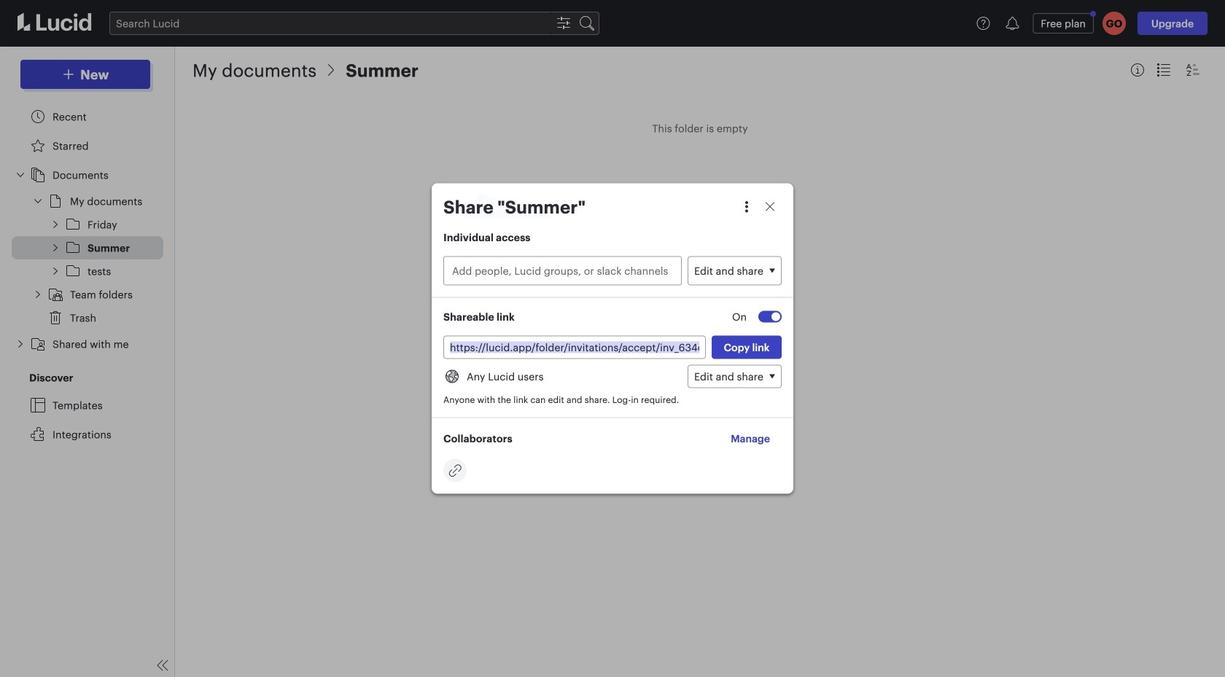 Task type: vqa. For each thing, say whether or not it's contained in the screenshot.
Line width TEXT FIELD
no



Task type: describe. For each thing, give the bounding box(es) containing it.
1 group from the top
[[12, 190, 163, 330]]

2 group from the top
[[12, 213, 163, 283]]



Task type: locate. For each thing, give the bounding box(es) containing it.
None text field
[[446, 259, 679, 281], [444, 337, 705, 358], [446, 259, 679, 281], [444, 337, 705, 358]]

tree
[[12, 102, 163, 449]]

list
[[443, 459, 782, 482]]

Search Lucid text field
[[110, 12, 552, 34]]

group
[[12, 190, 163, 330], [12, 213, 163, 283]]



